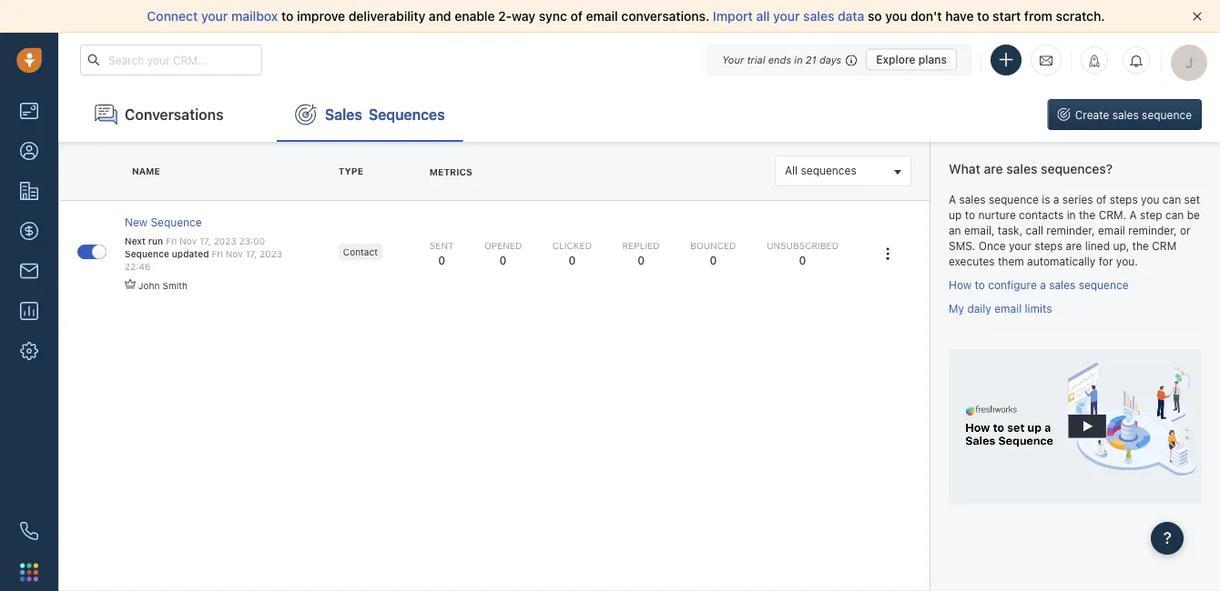 Task type: vqa. For each thing, say whether or not it's contained in the screenshot.
This
no



Task type: describe. For each thing, give the bounding box(es) containing it.
create sales sequence link
[[1048, 99, 1220, 130]]

1 horizontal spatial a
[[1130, 209, 1137, 222]]

explore plans
[[876, 53, 947, 66]]

what's new image
[[1088, 55, 1101, 67]]

sequences
[[369, 106, 445, 123]]

sms.
[[949, 240, 976, 253]]

start
[[993, 9, 1021, 24]]

updated
[[172, 249, 209, 259]]

create
[[1075, 108, 1109, 121]]

replied
[[622, 241, 660, 251]]

are inside a sales sequence is a series of steps you can set up to nurture contacts in the crm. a step can be an email, task, call reminder, email reminder, or sms. once your steps are lined up, the crm executes them automatically for you.
[[1066, 240, 1082, 253]]

sales down automatically
[[1049, 279, 1076, 292]]

my daily email limits
[[949, 302, 1052, 315]]

import
[[713, 9, 753, 24]]

0 horizontal spatial a
[[1040, 279, 1046, 292]]

what are sales sequences?
[[949, 162, 1113, 177]]

import all your sales data link
[[713, 9, 868, 24]]

conversations.
[[621, 9, 710, 24]]

0 vertical spatial of
[[570, 9, 583, 24]]

unsubscribed 0
[[767, 241, 839, 267]]

a inside a sales sequence is a series of steps you can set up to nurture contacts in the crm. a step can be an email, task, call reminder, email reminder, or sms. once your steps are lined up, the crm executes them automatically for you.
[[1053, 193, 1059, 206]]

to left start
[[977, 9, 989, 24]]

for
[[1099, 256, 1113, 268]]

john
[[138, 281, 160, 291]]

1 vertical spatial can
[[1166, 209, 1184, 222]]

opened
[[484, 241, 522, 251]]

sales inside a sales sequence is a series of steps you can set up to nurture contacts in the crm. a step can be an email, task, call reminder, email reminder, or sms. once your steps are lined up, the crm executes them automatically for you.
[[959, 193, 986, 206]]

data
[[838, 9, 865, 24]]

0 for sent 0
[[438, 254, 445, 267]]

days
[[819, 54, 842, 66]]

lined
[[1085, 240, 1110, 253]]

new sequence link
[[125, 215, 202, 231]]

task,
[[998, 224, 1023, 237]]

way
[[512, 9, 536, 24]]

fri inside fri nov 17, 2023 22:46
[[212, 249, 223, 259]]

daily
[[967, 302, 992, 315]]

all sequences
[[785, 164, 857, 177]]

0 vertical spatial are
[[984, 162, 1003, 177]]

to right how
[[975, 279, 985, 292]]

how to configure a sales sequence link
[[949, 279, 1129, 292]]

0 horizontal spatial your
[[201, 9, 228, 24]]

sales sequences link
[[277, 87, 463, 142]]

trial
[[747, 54, 765, 66]]

enable
[[455, 9, 495, 24]]

1 vertical spatial sequence
[[125, 249, 169, 259]]

so
[[868, 9, 882, 24]]

0 for bounced 0
[[710, 254, 717, 267]]

sync
[[539, 9, 567, 24]]

my
[[949, 302, 964, 315]]

sent 0
[[430, 241, 454, 267]]

improve
[[297, 9, 345, 24]]

email inside a sales sequence is a series of steps you can set up to nurture contacts in the crm. a step can be an email, task, call reminder, email reminder, or sms. once your steps are lined up, the crm executes them automatically for you.
[[1098, 224, 1125, 237]]

step
[[1140, 209, 1163, 222]]

2 vertical spatial sequence
[[1079, 279, 1129, 292]]

a sales sequence is a series of steps you can set up to nurture contacts in the crm. a step can be an email, task, call reminder, email reminder, or sms. once your steps are lined up, the crm executes them automatically for you.
[[949, 193, 1200, 268]]

run
[[148, 236, 163, 246]]

series
[[1063, 193, 1093, 206]]

configure
[[988, 279, 1037, 292]]

limits
[[1025, 302, 1052, 315]]

clicked
[[552, 241, 592, 251]]

sales inside button
[[1113, 108, 1139, 121]]

how to configure a sales sequence
[[949, 279, 1129, 292]]

2 reminder, from the left
[[1129, 224, 1177, 237]]

all sequences button
[[775, 156, 912, 187]]

explore plans link
[[866, 49, 957, 71]]

you inside a sales sequence is a series of steps you can set up to nurture contacts in the crm. a step can be an email, task, call reminder, email reminder, or sms. once your steps are lined up, the crm executes them automatically for you.
[[1141, 193, 1160, 206]]

phone image
[[20, 523, 38, 541]]

sequence updated
[[125, 249, 209, 259]]

connect
[[147, 9, 198, 24]]

sales
[[325, 106, 362, 123]]

Search your CRM... text field
[[80, 45, 262, 76]]

set
[[1184, 193, 1200, 206]]

0 vertical spatial email
[[586, 9, 618, 24]]

an
[[949, 224, 961, 237]]

1 horizontal spatial the
[[1132, 240, 1149, 253]]

sent
[[430, 241, 454, 251]]

up,
[[1113, 240, 1129, 253]]

connect your mailbox link
[[147, 9, 281, 24]]

my daily email limits link
[[949, 302, 1052, 315]]

executes
[[949, 256, 995, 268]]

create sales sequence
[[1075, 108, 1192, 121]]

sales up contacts
[[1006, 162, 1038, 177]]

17, inside new sequence next run fri nov 17, 2023 23:00
[[200, 236, 211, 246]]

up
[[949, 209, 962, 222]]

new sequence next run fri nov 17, 2023 23:00
[[125, 216, 265, 246]]

your
[[722, 54, 744, 66]]

1 horizontal spatial your
[[773, 9, 800, 24]]

create sales sequence button
[[1048, 99, 1202, 130]]

call
[[1026, 224, 1044, 237]]

next
[[125, 236, 146, 246]]

connect your mailbox to improve deliverability and enable 2-way sync of email conversations. import all your sales data so you don't have to start from scratch.
[[147, 9, 1105, 24]]

sequence inside new sequence next run fri nov 17, 2023 23:00
[[151, 216, 202, 229]]

metrics
[[430, 167, 472, 177]]

crm.
[[1099, 209, 1127, 222]]



Task type: locate. For each thing, give the bounding box(es) containing it.
you right so
[[885, 9, 907, 24]]

0 vertical spatial sequence
[[151, 216, 202, 229]]

of inside a sales sequence is a series of steps you can set up to nurture contacts in the crm. a step can be an email, task, call reminder, email reminder, or sms. once your steps are lined up, the crm executes them automatically for you.
[[1096, 193, 1107, 206]]

in down series
[[1067, 209, 1076, 222]]

0 vertical spatial in
[[794, 54, 803, 66]]

once
[[979, 240, 1006, 253]]

replied 0
[[622, 241, 660, 267]]

2023 inside fri nov 17, 2023 22:46
[[260, 249, 282, 259]]

email down 'configure'
[[995, 302, 1022, 315]]

1 horizontal spatial steps
[[1110, 193, 1138, 206]]

0 vertical spatial a
[[1053, 193, 1059, 206]]

1 vertical spatial you
[[1141, 193, 1160, 206]]

contacts
[[1019, 209, 1064, 222]]

sequence inside a sales sequence is a series of steps you can set up to nurture contacts in the crm. a step can be an email, task, call reminder, email reminder, or sms. once your steps are lined up, the crm executes them automatically for you.
[[989, 193, 1039, 206]]

conversations
[[125, 106, 224, 123]]

the right up, in the right top of the page
[[1132, 240, 1149, 253]]

0 inside the replied 0
[[638, 254, 645, 267]]

opened 0
[[484, 241, 522, 267]]

crm
[[1152, 240, 1177, 253]]

1 horizontal spatial in
[[1067, 209, 1076, 222]]

all
[[756, 9, 770, 24]]

email down crm. at the right top of page
[[1098, 224, 1125, 237]]

all
[[785, 164, 798, 177]]

fri inside new sequence next run fri nov 17, 2023 23:00
[[166, 236, 177, 246]]

conversations link
[[76, 87, 259, 142]]

0 for replied 0
[[638, 254, 645, 267]]

1 horizontal spatial of
[[1096, 193, 1107, 206]]

2023 inside new sequence next run fri nov 17, 2023 23:00
[[214, 236, 237, 246]]

automatically
[[1027, 256, 1096, 268]]

sequence
[[151, 216, 202, 229], [125, 249, 169, 259]]

sales left the data
[[803, 9, 834, 24]]

nov inside fri nov 17, 2023 22:46
[[226, 249, 243, 259]]

6 0 from the left
[[799, 254, 806, 267]]

freshworks switcher image
[[20, 564, 38, 582]]

don't
[[911, 9, 942, 24]]

deliverability
[[349, 9, 426, 24]]

1 vertical spatial in
[[1067, 209, 1076, 222]]

1 vertical spatial 17,
[[245, 249, 257, 259]]

unsubscribed
[[767, 241, 839, 251]]

2 horizontal spatial email
[[1098, 224, 1125, 237]]

bounced 0
[[690, 241, 736, 267]]

reminder,
[[1047, 224, 1095, 237], [1129, 224, 1177, 237]]

3 0 from the left
[[569, 254, 576, 267]]

0 horizontal spatial 17,
[[200, 236, 211, 246]]

a
[[949, 193, 956, 206], [1130, 209, 1137, 222]]

in left 21
[[794, 54, 803, 66]]

1 vertical spatial the
[[1132, 240, 1149, 253]]

0 for opened 0
[[500, 254, 507, 267]]

your
[[201, 9, 228, 24], [773, 9, 800, 24], [1009, 240, 1032, 253]]

how
[[949, 279, 972, 292]]

of up crm. at the right top of page
[[1096, 193, 1107, 206]]

john smith
[[138, 281, 188, 291]]

1 horizontal spatial email
[[995, 302, 1022, 315]]

what
[[949, 162, 981, 177]]

and
[[429, 9, 451, 24]]

them
[[998, 256, 1024, 268]]

nurture
[[978, 209, 1016, 222]]

fri
[[166, 236, 177, 246], [212, 249, 223, 259]]

2 horizontal spatial sequence
[[1142, 108, 1192, 121]]

2023
[[214, 236, 237, 246], [260, 249, 282, 259]]

0 inside sent 0
[[438, 254, 445, 267]]

0 down sent
[[438, 254, 445, 267]]

1 vertical spatial steps
[[1035, 240, 1063, 253]]

fri up sequence updated
[[166, 236, 177, 246]]

explore
[[876, 53, 916, 66]]

2 vertical spatial email
[[995, 302, 1022, 315]]

0 horizontal spatial the
[[1079, 209, 1096, 222]]

0 vertical spatial sequence
[[1142, 108, 1192, 121]]

email right sync
[[586, 9, 618, 24]]

0 vertical spatial fri
[[166, 236, 177, 246]]

2-
[[498, 9, 512, 24]]

1 horizontal spatial sequence
[[1079, 279, 1129, 292]]

0 horizontal spatial email
[[586, 9, 618, 24]]

0 horizontal spatial you
[[885, 9, 907, 24]]

0 vertical spatial steps
[[1110, 193, 1138, 206]]

your up them
[[1009, 240, 1032, 253]]

0 horizontal spatial of
[[570, 9, 583, 24]]

2 horizontal spatial your
[[1009, 240, 1032, 253]]

1 vertical spatial sequence
[[989, 193, 1039, 206]]

a
[[1053, 193, 1059, 206], [1040, 279, 1046, 292]]

nov
[[180, 236, 197, 246], [226, 249, 243, 259]]

nov down 23:00
[[226, 249, 243, 259]]

1 vertical spatial are
[[1066, 240, 1082, 253]]

17,
[[200, 236, 211, 246], [245, 249, 257, 259]]

0 down clicked
[[569, 254, 576, 267]]

close image
[[1193, 12, 1202, 21]]

0 horizontal spatial sequence
[[989, 193, 1039, 206]]

your trial ends in 21 days
[[722, 54, 842, 66]]

the
[[1079, 209, 1096, 222], [1132, 240, 1149, 253]]

1 0 from the left
[[438, 254, 445, 267]]

your right 'all'
[[773, 9, 800, 24]]

send email image
[[1040, 53, 1053, 68]]

are up automatically
[[1066, 240, 1082, 253]]

1 vertical spatial a
[[1130, 209, 1137, 222]]

you
[[885, 9, 907, 24], [1141, 193, 1160, 206]]

0 horizontal spatial steps
[[1035, 240, 1063, 253]]

email
[[586, 9, 618, 24], [1098, 224, 1125, 237], [995, 302, 1022, 315]]

sequence down for
[[1079, 279, 1129, 292]]

1 horizontal spatial reminder,
[[1129, 224, 1177, 237]]

you.
[[1116, 256, 1138, 268]]

contact
[[343, 247, 378, 257]]

in inside a sales sequence is a series of steps you can set up to nurture contacts in the crm. a step can be an email, task, call reminder, email reminder, or sms. once your steps are lined up, the crm executes them automatically for you.
[[1067, 209, 1076, 222]]

0 horizontal spatial reminder,
[[1047, 224, 1095, 237]]

2 0 from the left
[[500, 254, 507, 267]]

1 vertical spatial fri
[[212, 249, 223, 259]]

are right what
[[984, 162, 1003, 177]]

0 vertical spatial the
[[1079, 209, 1096, 222]]

can left set
[[1163, 193, 1181, 206]]

1 horizontal spatial are
[[1066, 240, 1082, 253]]

phone element
[[11, 514, 47, 550]]

0 inside bounced 0
[[710, 254, 717, 267]]

0 horizontal spatial nov
[[180, 236, 197, 246]]

you up step
[[1141, 193, 1160, 206]]

0 vertical spatial 2023
[[214, 236, 237, 246]]

to right up
[[965, 209, 975, 222]]

scratch.
[[1056, 9, 1105, 24]]

nov up updated
[[180, 236, 197, 246]]

mailbox
[[231, 9, 278, 24]]

sequences?
[[1041, 162, 1113, 177]]

the down series
[[1079, 209, 1096, 222]]

of
[[570, 9, 583, 24], [1096, 193, 1107, 206]]

1 reminder, from the left
[[1047, 224, 1095, 237]]

sales right the create
[[1113, 108, 1139, 121]]

a up limits
[[1040, 279, 1046, 292]]

sequence for create sales sequence
[[1142, 108, 1192, 121]]

clicked 0
[[552, 241, 592, 267]]

name
[[132, 166, 160, 176]]

is
[[1042, 193, 1050, 206]]

sequence up run
[[151, 216, 202, 229]]

plans
[[919, 53, 947, 66]]

0 down replied
[[638, 254, 645, 267]]

fri right updated
[[212, 249, 223, 259]]

0 down opened
[[500, 254, 507, 267]]

smith
[[162, 281, 188, 291]]

0 horizontal spatial a
[[949, 193, 956, 206]]

be
[[1187, 209, 1200, 222]]

fri nov 17, 2023 22:46
[[125, 249, 282, 272]]

reminder, down step
[[1129, 224, 1177, 237]]

to inside a sales sequence is a series of steps you can set up to nurture contacts in the crm. a step can be an email, task, call reminder, email reminder, or sms. once your steps are lined up, the crm executes them automatically for you.
[[965, 209, 975, 222]]

4 0 from the left
[[638, 254, 645, 267]]

23:00
[[239, 236, 265, 246]]

a up up
[[949, 193, 956, 206]]

1 horizontal spatial nov
[[226, 249, 243, 259]]

to
[[281, 9, 294, 24], [977, 9, 989, 24], [965, 209, 975, 222], [975, 279, 985, 292]]

1 horizontal spatial 2023
[[260, 249, 282, 259]]

0 down unsubscribed
[[799, 254, 806, 267]]

active image
[[92, 245, 107, 259]]

0 horizontal spatial are
[[984, 162, 1003, 177]]

sales sequences
[[325, 106, 445, 123]]

0 vertical spatial you
[[885, 9, 907, 24]]

new
[[125, 216, 148, 229]]

0 horizontal spatial in
[[794, 54, 803, 66]]

sequence inside create sales sequence button
[[1142, 108, 1192, 121]]

0
[[438, 254, 445, 267], [500, 254, 507, 267], [569, 254, 576, 267], [638, 254, 645, 267], [710, 254, 717, 267], [799, 254, 806, 267]]

0 vertical spatial 17,
[[200, 236, 211, 246]]

22:46
[[125, 262, 151, 272]]

sequence for a sales sequence is a series of steps you can set up to nurture contacts in the crm. a step can be an email, task, call reminder, email reminder, or sms. once your steps are lined up, the crm executes them automatically for you.
[[989, 193, 1039, 206]]

1 horizontal spatial you
[[1141, 193, 1160, 206]]

0 vertical spatial a
[[949, 193, 956, 206]]

can
[[1163, 193, 1181, 206], [1166, 209, 1184, 222]]

a left step
[[1130, 209, 1137, 222]]

17, up fri nov 17, 2023 22:46
[[200, 236, 211, 246]]

1 horizontal spatial fri
[[212, 249, 223, 259]]

sequence up nurture
[[989, 193, 1039, 206]]

1 horizontal spatial 17,
[[245, 249, 257, 259]]

0 down bounced
[[710, 254, 717, 267]]

your left mailbox
[[201, 9, 228, 24]]

email,
[[964, 224, 995, 237]]

0 horizontal spatial fri
[[166, 236, 177, 246]]

17, down 23:00
[[245, 249, 257, 259]]

of right sync
[[570, 9, 583, 24]]

nov inside new sequence next run fri nov 17, 2023 23:00
[[180, 236, 197, 246]]

can left be
[[1166, 209, 1184, 222]]

1 vertical spatial a
[[1040, 279, 1046, 292]]

have
[[946, 9, 974, 24]]

2023 down 23:00
[[260, 249, 282, 259]]

1 vertical spatial nov
[[226, 249, 243, 259]]

5 0 from the left
[[710, 254, 717, 267]]

17, inside fri nov 17, 2023 22:46
[[245, 249, 257, 259]]

sales up up
[[959, 193, 986, 206]]

from
[[1024, 9, 1053, 24]]

1 vertical spatial email
[[1098, 224, 1125, 237]]

sequence
[[1142, 108, 1192, 121], [989, 193, 1039, 206], [1079, 279, 1129, 292]]

a right is
[[1053, 193, 1059, 206]]

0 inside unsubscribed 0
[[799, 254, 806, 267]]

0 for clicked 0
[[569, 254, 576, 267]]

sequence down run
[[125, 249, 169, 259]]

0 inside clicked 0
[[569, 254, 576, 267]]

tab list containing conversations
[[58, 87, 463, 142]]

tab list
[[58, 87, 463, 142]]

1 vertical spatial 2023
[[260, 249, 282, 259]]

1 vertical spatial of
[[1096, 193, 1107, 206]]

sales
[[803, 9, 834, 24], [1113, 108, 1139, 121], [1006, 162, 1038, 177], [959, 193, 986, 206], [1049, 279, 1076, 292]]

sequence right the create
[[1142, 108, 1192, 121]]

steps up crm. at the right top of page
[[1110, 193, 1138, 206]]

to right mailbox
[[281, 9, 294, 24]]

or
[[1180, 224, 1191, 237]]

0 for unsubscribed 0
[[799, 254, 806, 267]]

your inside a sales sequence is a series of steps you can set up to nurture contacts in the crm. a step can be an email, task, call reminder, email reminder, or sms. once your steps are lined up, the crm executes them automatically for you.
[[1009, 240, 1032, 253]]

2023 left 23:00
[[214, 236, 237, 246]]

steps up automatically
[[1035, 240, 1063, 253]]

reminder, up lined
[[1047, 224, 1095, 237]]

0 horizontal spatial 2023
[[214, 236, 237, 246]]

0 vertical spatial can
[[1163, 193, 1181, 206]]

0 inside opened 0
[[500, 254, 507, 267]]

0 vertical spatial nov
[[180, 236, 197, 246]]

1 horizontal spatial a
[[1053, 193, 1059, 206]]



